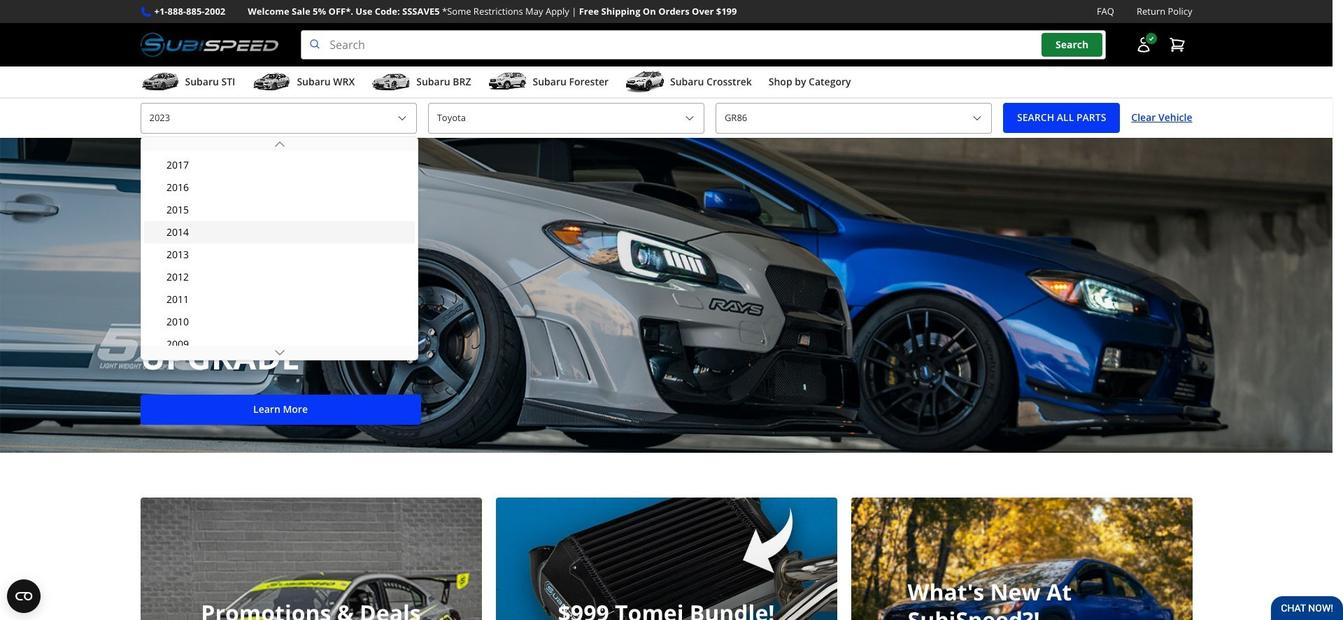 Task type: describe. For each thing, give the bounding box(es) containing it.
2 option from the top
[[144, 333, 415, 356]]

1 option from the top
[[144, 132, 415, 154]]



Task type: locate. For each thing, give the bounding box(es) containing it.
list box
[[141, 132, 419, 360]]

0 vertical spatial option
[[144, 132, 415, 154]]

option
[[144, 132, 415, 154], [144, 333, 415, 356]]

search input field
[[301, 30, 1106, 60]]

1 vertical spatial option
[[144, 333, 415, 356]]

open widget image
[[7, 579, 41, 613]]



Task type: vqa. For each thing, say whether or not it's contained in the screenshot.
Refill to the top
no



